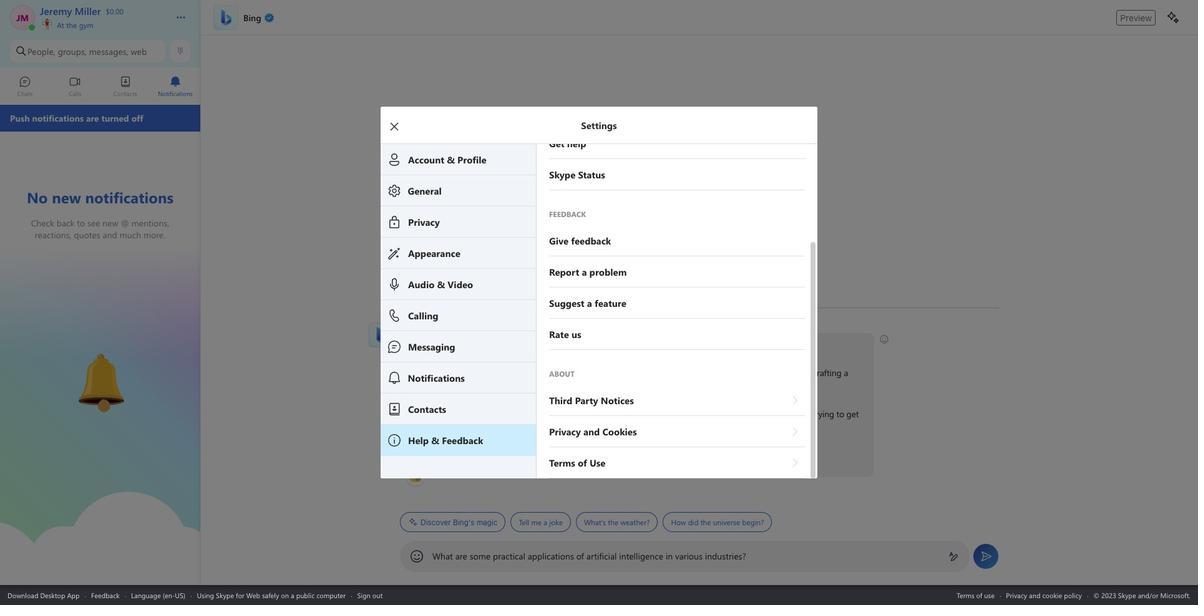 Task type: vqa. For each thing, say whether or not it's contained in the screenshot.
the leftmost type
yes



Task type: locate. For each thing, give the bounding box(es) containing it.
of left use
[[977, 591, 983, 600]]

me left any
[[423, 367, 435, 379]]

groups, down like
[[498, 381, 526, 393]]

how left did
[[671, 518, 686, 528]]

cambridge,
[[638, 367, 681, 379]]

0 horizontal spatial you
[[414, 450, 428, 461]]

0 horizontal spatial of
[[471, 367, 478, 379]]

for right story
[[428, 381, 439, 393]]

0 horizontal spatial for
[[236, 591, 245, 600]]

preview,
[[442, 408, 473, 420]]

at the gym button
[[40, 17, 164, 30]]

1 horizontal spatial groups,
[[498, 381, 526, 393]]

how
[[471, 340, 488, 352], [671, 518, 686, 528]]

2 horizontal spatial of
[[977, 591, 983, 600]]

i right can
[[506, 340, 508, 352]]

how right !
[[471, 340, 488, 352]]

wednesday, november 8, 2023 heading
[[400, 293, 1000, 316]]

1 vertical spatial groups,
[[498, 381, 526, 393]]

the
[[66, 20, 77, 30], [608, 518, 619, 528], [701, 518, 711, 528]]

begin?
[[743, 518, 764, 528]]

(en-
[[163, 591, 175, 600]]

of up kids.
[[471, 367, 478, 379]]

1 horizontal spatial how
[[671, 518, 686, 528]]

download
[[7, 591, 38, 600]]

give
[[629, 450, 644, 461]]

you
[[529, 340, 542, 352], [414, 450, 428, 461], [582, 450, 596, 461]]

get left mad
[[724, 408, 737, 420]]

restaurants
[[585, 367, 627, 379]]

groups, inside people, groups, messages, web button
[[58, 45, 87, 57]]

of left artificial on the bottom of the page
[[577, 551, 584, 563]]

a
[[844, 367, 849, 379], [740, 450, 744, 461], [544, 518, 548, 528], [291, 591, 294, 600]]

people, groups, messages, web button
[[10, 40, 165, 62]]

you right the if
[[582, 450, 596, 461]]

don't
[[702, 408, 722, 420]]

in up with
[[629, 367, 636, 379]]

of
[[471, 367, 478, 379], [577, 551, 584, 563], [977, 591, 983, 600]]

1 horizontal spatial want
[[598, 450, 616, 461]]

so
[[475, 408, 483, 420]]

some
[[470, 551, 491, 563]]

terms
[[957, 591, 975, 600]]

want left give
[[598, 450, 616, 461]]

tell
[[519, 518, 530, 528]]

for left your
[[717, 367, 727, 379]]

at the gym
[[55, 20, 94, 30]]

!
[[466, 340, 468, 352]]

want
[[430, 450, 448, 461], [598, 450, 616, 461]]

0 horizontal spatial groups,
[[58, 45, 87, 57]]

hey,
[[407, 340, 423, 352]]

help & feedback dialog
[[381, 6, 837, 479]]

2 horizontal spatial i'm
[[783, 408, 795, 420]]

to
[[763, 367, 771, 379], [570, 381, 578, 393], [837, 408, 845, 420], [451, 450, 459, 461], [619, 450, 626, 461]]

better!
[[407, 422, 432, 434]]

me,
[[768, 408, 781, 420]]

1 vertical spatial how
[[671, 518, 686, 528]]

a right report
[[740, 450, 744, 461]]

(openhands)
[[782, 449, 828, 461]]

language
[[131, 591, 161, 600]]

get right trying
[[847, 408, 859, 420]]

to left "start"
[[451, 450, 459, 461]]

0 horizontal spatial want
[[430, 450, 448, 461]]

1 horizontal spatial just
[[797, 408, 810, 420]]

mention
[[580, 381, 611, 393]]

might
[[597, 408, 619, 420]]

0 horizontal spatial just
[[699, 450, 712, 461]]

type
[[452, 367, 469, 379], [500, 450, 516, 461]]

with
[[627, 381, 643, 393]]

0 horizontal spatial how
[[471, 340, 488, 352]]

i'm left the an
[[407, 408, 419, 420]]

the for what's
[[608, 518, 619, 528]]

you right help
[[529, 340, 542, 352]]

0 vertical spatial of
[[471, 367, 478, 379]]

a right on
[[291, 591, 294, 600]]

1 horizontal spatial i
[[592, 408, 595, 420]]

weather?
[[621, 518, 650, 528]]

bell
[[63, 349, 79, 362]]

what are some practical applications of artificial intelligence in various industries?
[[433, 551, 747, 563]]

1 horizontal spatial the
[[608, 518, 619, 528]]

curious
[[441, 381, 468, 393]]

terms of use link
[[957, 591, 995, 600]]

what's the weather?
[[584, 518, 650, 528]]

0 horizontal spatial the
[[66, 20, 77, 30]]

1 want from the left
[[430, 450, 448, 461]]

of inside ask me any type of question, like finding vegan restaurants in cambridge, itinerary for your trip to europe or drafting a story for curious kids. in groups, remember to mention me with @bing. i'm an ai preview, so i'm still learning. sometimes i might say something weird. don't get mad at me, i'm just trying to get better! if you want to start over, type
[[471, 367, 478, 379]]

cookie
[[1043, 591, 1063, 600]]

0 vertical spatial i
[[506, 340, 508, 352]]

am
[[434, 322, 446, 332]]

the for at
[[66, 20, 77, 30]]

magic
[[477, 518, 498, 527]]

the right at
[[66, 20, 77, 30]]

i'm right me,
[[783, 408, 795, 420]]

itinerary
[[684, 367, 714, 379]]

groups, down at the gym
[[58, 45, 87, 57]]

type right over,
[[500, 450, 516, 461]]

0 horizontal spatial i
[[506, 340, 508, 352]]

1 vertical spatial in
[[666, 551, 673, 563]]

just left trying
[[797, 408, 810, 420]]

0 horizontal spatial type
[[452, 367, 469, 379]]

sometimes
[[548, 408, 590, 420]]

in inside ask me any type of question, like finding vegan restaurants in cambridge, itinerary for your trip to europe or drafting a story for curious kids. in groups, remember to mention me with @bing. i'm an ai preview, so i'm still learning. sometimes i might say something weird. don't get mad at me, i'm just trying to get better! if you want to start over, type
[[629, 367, 636, 379]]

0 vertical spatial how
[[471, 340, 488, 352]]

0 horizontal spatial i'm
[[407, 408, 419, 420]]

1 vertical spatial just
[[699, 450, 712, 461]]

0 vertical spatial groups,
[[58, 45, 87, 57]]

1 vertical spatial type
[[500, 450, 516, 461]]

terms of use
[[957, 591, 995, 600]]

want left "start"
[[430, 450, 448, 461]]

me right tell
[[532, 518, 542, 528]]

the right did
[[701, 518, 711, 528]]

today?
[[545, 340, 569, 352]]

in left "various"
[[666, 551, 673, 563]]

me left with
[[613, 381, 625, 393]]

1 i'm from the left
[[407, 408, 419, 420]]

0 vertical spatial type
[[452, 367, 469, 379]]

i
[[506, 340, 508, 352], [592, 408, 595, 420]]

0 horizontal spatial get
[[724, 408, 737, 420]]

a right drafting
[[844, 367, 849, 379]]

0 vertical spatial in
[[629, 367, 636, 379]]

tab list
[[0, 71, 200, 105]]

1 horizontal spatial for
[[428, 381, 439, 393]]

europe
[[773, 367, 800, 379]]

intelligence
[[620, 551, 664, 563]]

2 horizontal spatial for
[[717, 367, 727, 379]]

0 horizontal spatial in
[[629, 367, 636, 379]]

1 horizontal spatial in
[[666, 551, 673, 563]]

sign out link
[[357, 591, 383, 600]]

1 horizontal spatial of
[[577, 551, 584, 563]]

and
[[1030, 591, 1041, 600]]

on
[[281, 591, 289, 600]]

ask me any type of question, like finding vegan restaurants in cambridge, itinerary for your trip to europe or drafting a story for curious kids. in groups, remember to mention me with @bing. i'm an ai preview, so i'm still learning. sometimes i might say something weird. don't get mad at me, i'm just trying to get better! if you want to start over, type
[[407, 367, 862, 461]]

type up the curious
[[452, 367, 469, 379]]

policy
[[1065, 591, 1083, 600]]

language (en-us) link
[[131, 591, 185, 600]]

us)
[[175, 591, 185, 600]]

if
[[575, 450, 580, 461]]

0 vertical spatial just
[[797, 408, 810, 420]]

skype
[[216, 591, 234, 600]]

i left might
[[592, 408, 595, 420]]

(smileeyes)
[[573, 339, 614, 351]]

you right if
[[414, 450, 428, 461]]

0 vertical spatial for
[[717, 367, 727, 379]]

to left give
[[619, 450, 626, 461]]

what's
[[584, 518, 606, 528]]

just left report
[[699, 450, 712, 461]]

did
[[688, 518, 699, 528]]

a left joke at the left
[[544, 518, 548, 528]]

2 vertical spatial for
[[236, 591, 245, 600]]

i'm right the so
[[486, 408, 497, 420]]

like
[[517, 367, 530, 379]]

i inside ask me any type of question, like finding vegan restaurants in cambridge, itinerary for your trip to europe or drafting a story for curious kids. in groups, remember to mention me with @bing. i'm an ai preview, so i'm still learning. sometimes i might say something weird. don't get mad at me, i'm just trying to get better! if you want to start over, type
[[592, 408, 595, 420]]

1 vertical spatial i
[[592, 408, 595, 420]]

1 horizontal spatial i'm
[[486, 408, 497, 420]]

is
[[441, 340, 446, 352]]

the right what's
[[608, 518, 619, 528]]

for left web
[[236, 591, 245, 600]]

1 horizontal spatial get
[[847, 408, 859, 420]]



Task type: describe. For each thing, give the bounding box(es) containing it.
tell me a joke button
[[511, 513, 571, 533]]

to right trying
[[837, 408, 845, 420]]

people, groups, messages, web
[[27, 45, 147, 57]]

mad
[[739, 408, 756, 420]]

@bing.
[[646, 381, 672, 393]]

at
[[758, 408, 765, 420]]

concern.
[[746, 450, 778, 461]]

still
[[499, 408, 512, 420]]

me inside tell me a joke button
[[532, 518, 542, 528]]

bing's
[[453, 518, 475, 527]]

out
[[373, 591, 383, 600]]

2 i'm from the left
[[486, 408, 497, 420]]

start
[[461, 450, 478, 461]]

feedback
[[91, 591, 120, 600]]

what
[[433, 551, 453, 563]]

using skype for web safely on a public computer
[[197, 591, 346, 600]]

2 horizontal spatial the
[[701, 518, 711, 528]]

download desktop app
[[7, 591, 80, 600]]

if
[[407, 450, 412, 461]]

me right give
[[646, 450, 658, 461]]

how did the universe begin?
[[671, 518, 764, 528]]

this
[[425, 340, 439, 352]]

help
[[510, 340, 526, 352]]

newtopic
[[518, 450, 554, 461]]

gym
[[79, 20, 94, 30]]

to down the vegan
[[570, 381, 578, 393]]

3 i'm from the left
[[783, 408, 795, 420]]

something
[[635, 408, 675, 420]]

ai
[[432, 408, 440, 420]]

in
[[489, 381, 496, 393]]

web
[[131, 45, 147, 57]]

bing, 9:24 am
[[400, 322, 446, 332]]

how did the universe begin? button
[[663, 513, 773, 533]]

privacy
[[1007, 591, 1028, 600]]

at
[[57, 20, 64, 30]]

1 horizontal spatial type
[[500, 450, 516, 461]]

practical
[[493, 551, 526, 563]]

universe
[[713, 518, 741, 528]]

groups, inside ask me any type of question, like finding vegan restaurants in cambridge, itinerary for your trip to europe or drafting a story for curious kids. in groups, remember to mention me with @bing. i'm an ai preview, so i'm still learning. sometimes i might say something weird. don't get mad at me, i'm just trying to get better! if you want to start over, type
[[498, 381, 526, 393]]

applications
[[528, 551, 574, 563]]

bing,
[[400, 322, 417, 332]]

discover
[[421, 518, 451, 527]]

industries?
[[705, 551, 747, 563]]

Type a message text field
[[433, 551, 939, 563]]

feedback,
[[661, 450, 697, 461]]

using skype for web safely on a public computer link
[[197, 591, 346, 600]]

over,
[[480, 450, 497, 461]]

9:24
[[419, 322, 432, 332]]

download desktop app link
[[7, 591, 80, 600]]

1 horizontal spatial you
[[529, 340, 542, 352]]

2 horizontal spatial you
[[582, 450, 596, 461]]

ask
[[407, 367, 420, 379]]

1 vertical spatial of
[[577, 551, 584, 563]]

can
[[490, 340, 503, 352]]

1 vertical spatial for
[[428, 381, 439, 393]]

preview
[[1121, 12, 1153, 23]]

public
[[296, 591, 315, 600]]

trip
[[748, 367, 761, 379]]

finding
[[532, 367, 558, 379]]

say
[[621, 408, 633, 420]]

question,
[[481, 367, 515, 379]]

tell me a joke
[[519, 518, 563, 528]]

artificial
[[587, 551, 617, 563]]

desktop
[[40, 591, 65, 600]]

2 get from the left
[[847, 408, 859, 420]]

language (en-us)
[[131, 591, 185, 600]]

discover bing's magic
[[421, 518, 498, 527]]

bing
[[449, 340, 466, 352]]

trying
[[813, 408, 835, 420]]

to right trip
[[763, 367, 771, 379]]

learning.
[[514, 408, 546, 420]]

your
[[729, 367, 746, 379]]

drafting
[[812, 367, 842, 379]]

just inside ask me any type of question, like finding vegan restaurants in cambridge, itinerary for your trip to europe or drafting a story for curious kids. in groups, remember to mention me with @bing. i'm an ai preview, so i'm still learning. sometimes i might say something weird. don't get mad at me, i'm just trying to get better! if you want to start over, type
[[797, 408, 810, 420]]

joke
[[550, 518, 563, 528]]

use
[[985, 591, 995, 600]]

or
[[802, 367, 810, 379]]

2 vertical spatial of
[[977, 591, 983, 600]]

remember
[[529, 381, 567, 393]]

an
[[421, 408, 430, 420]]

are
[[456, 551, 468, 563]]

want inside ask me any type of question, like finding vegan restaurants in cambridge, itinerary for your trip to europe or drafting a story for curious kids. in groups, remember to mention me with @bing. i'm an ai preview, so i'm still learning. sometimes i might say something weird. don't get mad at me, i'm just trying to get better! if you want to start over, type
[[430, 450, 448, 461]]

weird.
[[678, 408, 700, 420]]

vegan
[[561, 367, 583, 379]]

any
[[437, 367, 450, 379]]

sign out
[[357, 591, 383, 600]]

a inside button
[[544, 518, 548, 528]]

a inside ask me any type of question, like finding vegan restaurants in cambridge, itinerary for your trip to europe or drafting a story for curious kids. in groups, remember to mention me with @bing. i'm an ai preview, so i'm still learning. sometimes i might say something weird. don't get mad at me, i'm just trying to get better! if you want to start over, type
[[844, 367, 849, 379]]

2 want from the left
[[598, 450, 616, 461]]

how inside button
[[671, 518, 686, 528]]

1 get from the left
[[724, 408, 737, 420]]

messages,
[[89, 45, 128, 57]]

you inside ask me any type of question, like finding vegan restaurants in cambridge, itinerary for your trip to europe or drafting a story for curious kids. in groups, remember to mention me with @bing. i'm an ai preview, so i'm still learning. sometimes i might say something weird. don't get mad at me, i'm just trying to get better! if you want to start over, type
[[414, 450, 428, 461]]



